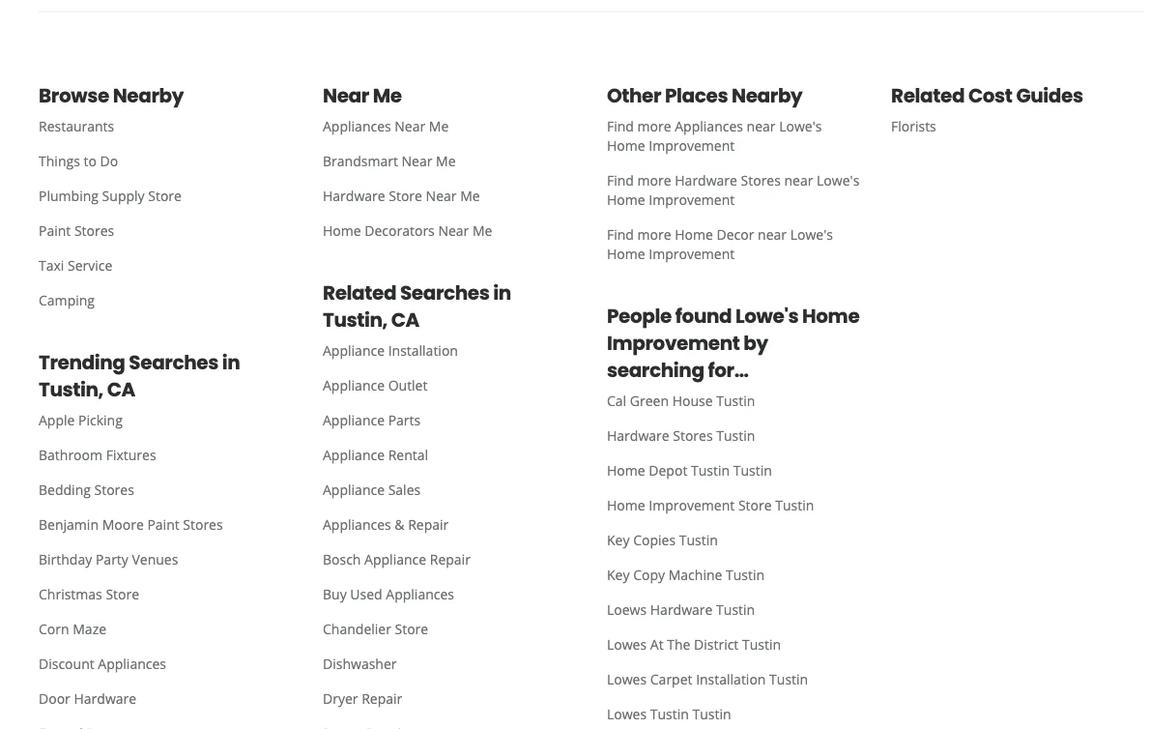 Task type: describe. For each thing, give the bounding box(es) containing it.
house
[[673, 392, 713, 410]]

find more appliances near lowe's home improvement link
[[592, 109, 876, 163]]

party
[[96, 550, 128, 569]]

near down hardware store near me link
[[439, 222, 469, 240]]

appliance outlet link
[[308, 368, 576, 403]]

decor
[[717, 225, 755, 244]]

lowes tustin tustin
[[607, 705, 732, 724]]

florists
[[892, 117, 937, 135]]

lowes at the district tustin link
[[592, 627, 861, 662]]

used
[[350, 585, 383, 604]]

home inside 'people found lowe's home improvement by searching for…'
[[803, 302, 860, 329]]

cost
[[969, 82, 1013, 109]]

2 nearby from the left
[[732, 82, 803, 109]]

near inside "link"
[[395, 117, 426, 135]]

hardware inside find more hardware stores near lowe's home improvement
[[675, 171, 738, 190]]

appliance outlet
[[323, 376, 428, 395]]

searches for related
[[400, 279, 490, 306]]

chandelier
[[323, 620, 392, 638]]

tustin inside key copies tustin link
[[680, 531, 718, 549]]

bathroom fixtures link
[[23, 438, 292, 473]]

parts
[[388, 411, 421, 429]]

appliance sales
[[323, 481, 421, 499]]

appliance installation link
[[308, 333, 576, 368]]

stores for hardware stores tustin
[[673, 427, 713, 445]]

appliance sales link
[[308, 473, 576, 507]]

searching
[[607, 356, 705, 384]]

lowe's inside find more hardware stores near lowe's home improvement
[[817, 171, 860, 190]]

me down hardware store near me link
[[473, 222, 493, 240]]

store for hardware store near me
[[389, 187, 423, 205]]

brandsmart near me
[[323, 152, 456, 170]]

store for chandelier store
[[395, 620, 429, 638]]

dishwasher
[[323, 655, 397, 673]]

home decorators near me
[[323, 222, 493, 240]]

people found lowe's home improvement by searching for…
[[607, 302, 860, 384]]

lowes at the district tustin
[[607, 635, 782, 654]]

fixtures
[[106, 446, 156, 464]]

brandsmart near me link
[[308, 144, 576, 178]]

browse
[[39, 82, 109, 109]]

bathroom fixtures
[[39, 446, 156, 464]]

plumbing supply store
[[39, 187, 182, 205]]

to
[[84, 152, 97, 170]]

lowes carpet installation tustin
[[607, 670, 809, 689]]

appliance for appliance sales
[[323, 481, 385, 499]]

find more home decor near lowe's home improvement
[[607, 225, 834, 263]]

repair for bosch appliance repair
[[430, 550, 471, 569]]

appliance rental
[[323, 446, 428, 464]]

copies
[[634, 531, 676, 549]]

depot
[[649, 461, 688, 480]]

corn maze
[[39, 620, 106, 638]]

tustin inside loews hardware tustin link
[[717, 601, 756, 619]]

store for christmas store
[[106, 585, 139, 604]]

hardware store near me
[[323, 187, 480, 205]]

trending
[[39, 349, 125, 376]]

rental
[[388, 446, 428, 464]]

paint inside 'link'
[[39, 222, 71, 240]]

improvement inside 'people found lowe's home improvement by searching for…'
[[607, 329, 740, 356]]

tustin inside 'cal green house tustin' link
[[717, 392, 756, 410]]

near down brandsmart near me link
[[426, 187, 457, 205]]

&
[[395, 516, 405, 534]]

green
[[630, 392, 669, 410]]

appliance installation
[[323, 341, 458, 360]]

things
[[39, 152, 80, 170]]

apple
[[39, 411, 75, 429]]

tustin up home improvement store tustin link
[[734, 461, 773, 480]]

appliance for appliance installation
[[323, 341, 385, 360]]

bosch
[[323, 550, 361, 569]]

christmas store
[[39, 585, 139, 604]]

home inside home improvement store tustin link
[[607, 496, 646, 515]]

district
[[695, 635, 739, 654]]

for…
[[708, 356, 749, 384]]

appliances & repair link
[[308, 507, 576, 542]]

dryer repair link
[[308, 681, 576, 716]]

apple picking
[[39, 411, 123, 429]]

key copy machine tustin link
[[592, 558, 861, 592]]

me inside "link"
[[429, 117, 449, 135]]

chandelier store
[[323, 620, 429, 638]]

trending searches in tustin, ca
[[39, 349, 240, 403]]

browse nearby
[[39, 82, 184, 109]]

things to do link
[[23, 144, 292, 178]]

things to do
[[39, 152, 118, 170]]

tustin inside lowes carpet installation tustin link
[[770, 670, 809, 689]]

decorators
[[365, 222, 435, 240]]

hardware stores tustin
[[607, 427, 756, 445]]

2 vertical spatial repair
[[362, 690, 403, 708]]

guides
[[1017, 82, 1084, 109]]

related for florists
[[892, 82, 965, 109]]

buy
[[323, 585, 347, 604]]

find for find more hardware stores near lowe's home improvement
[[607, 171, 634, 190]]

lowe's inside 'people found lowe's home improvement by searching for…'
[[736, 302, 799, 329]]

ca for related
[[391, 306, 420, 333]]

related for tustin,
[[323, 279, 397, 306]]

installation inside appliance installation link
[[388, 341, 458, 360]]

christmas store link
[[23, 577, 292, 612]]

key copy machine tustin
[[607, 566, 765, 584]]

appliances near me
[[323, 117, 449, 135]]

home depot tustin tustin link
[[592, 453, 861, 488]]

found
[[676, 302, 732, 329]]

hardware down discount appliances
[[74, 690, 136, 708]]

lowes carpet installation tustin link
[[592, 662, 861, 697]]

lowe's inside find more home decor near lowe's home improvement
[[791, 225, 834, 244]]

lowes for lowes at the district tustin
[[607, 635, 647, 654]]

tustin down lowes carpet installation tustin
[[693, 705, 732, 724]]

apple picking link
[[23, 403, 292, 438]]

restaurants
[[39, 117, 114, 135]]

outlet
[[388, 376, 428, 395]]

find for find more home decor near lowe's home improvement
[[607, 225, 634, 244]]

maze
[[73, 620, 106, 638]]

searches for trending
[[129, 349, 219, 376]]

people
[[607, 302, 672, 329]]

me down brandsmart near me link
[[461, 187, 480, 205]]

find more hardware stores near lowe's home improvement
[[607, 171, 860, 209]]

stores for bedding stores
[[94, 481, 134, 499]]

birthday party venues link
[[23, 542, 292, 577]]

bedding
[[39, 481, 91, 499]]

appliances inside "link"
[[323, 117, 391, 135]]

taxi
[[39, 256, 64, 275]]

1 nearby from the left
[[113, 82, 184, 109]]

appliance parts link
[[308, 403, 576, 438]]

near for stores
[[785, 171, 814, 190]]



Task type: locate. For each thing, give the bounding box(es) containing it.
stores inside 'link'
[[74, 222, 114, 240]]

lowes inside "link"
[[607, 635, 647, 654]]

birthday party venues
[[39, 550, 178, 569]]

lowes for lowes tustin tustin
[[607, 705, 647, 724]]

improvement inside find more appliances near lowe's home improvement
[[649, 136, 735, 155]]

1 horizontal spatial tustin,
[[323, 306, 388, 333]]

more inside find more home decor near lowe's home improvement
[[638, 225, 672, 244]]

sales
[[388, 481, 421, 499]]

improvement inside find more hardware stores near lowe's home improvement
[[649, 191, 735, 209]]

tustin down 'cal green house tustin' link on the right bottom of the page
[[717, 427, 756, 445]]

other
[[607, 82, 662, 109]]

appliances down near me
[[323, 117, 391, 135]]

near for decor
[[758, 225, 787, 244]]

tustin up "lowes tustin tustin" link
[[770, 670, 809, 689]]

0 horizontal spatial searches
[[129, 349, 219, 376]]

repair
[[408, 516, 449, 534], [430, 550, 471, 569], [362, 690, 403, 708]]

installation inside lowes carpet installation tustin link
[[697, 670, 766, 689]]

nearby
[[113, 82, 184, 109], [732, 82, 803, 109]]

camping
[[39, 291, 95, 310]]

camping link
[[23, 283, 292, 318]]

1 vertical spatial key
[[607, 566, 630, 584]]

more inside find more hardware stores near lowe's home improvement
[[638, 171, 672, 190]]

related inside related searches in tustin, ca
[[323, 279, 397, 306]]

supply
[[102, 187, 145, 205]]

hardware down brandsmart
[[323, 187, 386, 205]]

1 horizontal spatial in
[[494, 279, 512, 306]]

2 find from the top
[[607, 171, 634, 190]]

dryer repair
[[323, 690, 403, 708]]

hardware up the
[[651, 601, 713, 619]]

key left copies
[[607, 531, 630, 549]]

appliance down appliance rental
[[323, 481, 385, 499]]

near inside find more hardware stores near lowe's home improvement
[[785, 171, 814, 190]]

stores up moore
[[94, 481, 134, 499]]

picking
[[78, 411, 123, 429]]

lowes left at
[[607, 635, 647, 654]]

in up appliance installation link
[[494, 279, 512, 306]]

near up brandsmart near me
[[395, 117, 426, 135]]

door hardware
[[39, 690, 136, 708]]

home inside home decorators near me link
[[323, 222, 361, 240]]

tustin right district
[[743, 635, 782, 654]]

1 horizontal spatial ca
[[391, 306, 420, 333]]

more for home
[[638, 225, 672, 244]]

corn maze link
[[23, 612, 292, 647]]

more down find more appliances near lowe's home improvement
[[638, 171, 672, 190]]

related up florists
[[892, 82, 965, 109]]

lowes tustin tustin link
[[592, 697, 861, 729]]

lowe's inside find more appliances near lowe's home improvement
[[780, 117, 823, 135]]

3 find from the top
[[607, 225, 634, 244]]

appliance inside "link"
[[323, 481, 385, 499]]

tustin, for related
[[323, 306, 388, 333]]

ca
[[391, 306, 420, 333], [107, 376, 135, 403]]

store down "buy used appliances"
[[395, 620, 429, 638]]

1 vertical spatial near
[[785, 171, 814, 190]]

more inside find more appliances near lowe's home improvement
[[638, 117, 672, 135]]

paint
[[39, 222, 71, 240], [147, 516, 180, 534]]

0 vertical spatial key
[[607, 531, 630, 549]]

1 vertical spatial tustin,
[[39, 376, 103, 403]]

loews
[[607, 601, 647, 619]]

1 horizontal spatial installation
[[697, 670, 766, 689]]

appliances & repair
[[323, 516, 449, 534]]

restaurants link
[[23, 109, 292, 144]]

related
[[892, 82, 965, 109], [323, 279, 397, 306]]

appliances down the bosch appliance repair link
[[386, 585, 455, 604]]

find inside find more home decor near lowe's home improvement
[[607, 225, 634, 244]]

service
[[68, 256, 113, 275]]

more down other
[[638, 117, 672, 135]]

buy used appliances
[[323, 585, 455, 604]]

tustin, up apple picking
[[39, 376, 103, 403]]

in for trending searches in tustin, ca
[[222, 349, 240, 376]]

hardware store near me link
[[308, 178, 576, 213]]

1 vertical spatial repair
[[430, 550, 471, 569]]

near down find more appliances near lowe's home improvement link
[[785, 171, 814, 190]]

improvement down decor
[[649, 245, 735, 263]]

benjamin
[[39, 516, 99, 534]]

home
[[607, 136, 646, 155], [607, 191, 646, 209], [323, 222, 361, 240], [675, 225, 714, 244], [607, 245, 646, 263], [803, 302, 860, 329], [607, 461, 646, 480], [607, 496, 646, 515]]

home depot tustin tustin
[[607, 461, 773, 480]]

appliance down 'appliance outlet'
[[323, 411, 385, 429]]

tustin down "for…"
[[717, 392, 756, 410]]

appliance up 'appliance outlet'
[[323, 341, 385, 360]]

0 horizontal spatial tustin,
[[39, 376, 103, 403]]

improvement up the cal green house tustin
[[607, 329, 740, 356]]

1 horizontal spatial searches
[[400, 279, 490, 306]]

more for hardware
[[638, 171, 672, 190]]

find for find more appliances near lowe's home improvement
[[607, 117, 634, 135]]

0 horizontal spatial ca
[[107, 376, 135, 403]]

tustin, inside the trending searches in tustin, ca
[[39, 376, 103, 403]]

store down home depot tustin tustin link
[[739, 496, 772, 515]]

1 horizontal spatial related
[[892, 82, 965, 109]]

0 horizontal spatial paint
[[39, 222, 71, 240]]

key left copy
[[607, 566, 630, 584]]

improvement
[[649, 136, 735, 155], [649, 191, 735, 209], [649, 245, 735, 263], [607, 329, 740, 356], [649, 496, 735, 515]]

0 vertical spatial installation
[[388, 341, 458, 360]]

near inside find more appliances near lowe's home improvement
[[747, 117, 776, 135]]

find inside find more hardware stores near lowe's home improvement
[[607, 171, 634, 190]]

store
[[148, 187, 182, 205], [389, 187, 423, 205], [739, 496, 772, 515], [106, 585, 139, 604], [395, 620, 429, 638]]

ca inside related searches in tustin, ca
[[391, 306, 420, 333]]

repair for appliances & repair
[[408, 516, 449, 534]]

0 vertical spatial tustin,
[[323, 306, 388, 333]]

near
[[747, 117, 776, 135], [785, 171, 814, 190], [758, 225, 787, 244]]

2 vertical spatial find
[[607, 225, 634, 244]]

key copies tustin link
[[592, 523, 861, 558]]

find inside find more appliances near lowe's home improvement
[[607, 117, 634, 135]]

2 vertical spatial near
[[758, 225, 787, 244]]

0 vertical spatial paint
[[39, 222, 71, 240]]

0 vertical spatial repair
[[408, 516, 449, 534]]

store up paint stores 'link'
[[148, 187, 182, 205]]

tustin down the key copy machine tustin link
[[717, 601, 756, 619]]

1 more from the top
[[638, 117, 672, 135]]

benjamin moore paint stores link
[[23, 507, 292, 542]]

appliances down corn maze link
[[98, 655, 166, 673]]

home improvement store tustin
[[607, 496, 815, 515]]

2 vertical spatial more
[[638, 225, 672, 244]]

ca up picking
[[107, 376, 135, 403]]

paint stores
[[39, 222, 114, 240]]

appliances near me link
[[308, 109, 576, 144]]

paint inside "link"
[[147, 516, 180, 534]]

lowes down lowes carpet installation tustin
[[607, 705, 647, 724]]

hardware down green
[[607, 427, 670, 445]]

tustin,
[[323, 306, 388, 333], [39, 376, 103, 403]]

searches
[[400, 279, 490, 306], [129, 349, 219, 376]]

tustin inside "hardware stores tustin" link
[[717, 427, 756, 445]]

searches up appliance installation link
[[400, 279, 490, 306]]

tustin down home depot tustin tustin link
[[776, 496, 815, 515]]

at
[[651, 635, 664, 654]]

1 horizontal spatial paint
[[147, 516, 180, 534]]

cal green house tustin link
[[592, 384, 861, 418]]

in up apple picking link
[[222, 349, 240, 376]]

key copies tustin
[[607, 531, 718, 549]]

near up the 'hardware store near me'
[[402, 152, 433, 170]]

0 vertical spatial lowes
[[607, 635, 647, 654]]

1 vertical spatial find
[[607, 171, 634, 190]]

2 more from the top
[[638, 171, 672, 190]]

searches inside the trending searches in tustin, ca
[[129, 349, 219, 376]]

paint down bedding stores "link"
[[147, 516, 180, 534]]

bedding stores link
[[23, 473, 292, 507]]

searches up apple picking link
[[129, 349, 219, 376]]

1 vertical spatial ca
[[107, 376, 135, 403]]

improvement inside find more home decor near lowe's home improvement
[[649, 245, 735, 263]]

home inside find more hardware stores near lowe's home improvement
[[607, 191, 646, 209]]

2 key from the top
[[607, 566, 630, 584]]

near inside find more home decor near lowe's home improvement
[[758, 225, 787, 244]]

appliance for appliance rental
[[323, 446, 385, 464]]

in inside the trending searches in tustin, ca
[[222, 349, 240, 376]]

1 vertical spatial lowes
[[607, 670, 647, 689]]

the
[[668, 635, 691, 654]]

hardware down find more appliances near lowe's home improvement
[[675, 171, 738, 190]]

0 vertical spatial find
[[607, 117, 634, 135]]

tustin inside home improvement store tustin link
[[776, 496, 815, 515]]

tustin, up the appliance installation
[[323, 306, 388, 333]]

key for key copies tustin
[[607, 531, 630, 549]]

near down "other places nearby"
[[747, 117, 776, 135]]

tustin, inside related searches in tustin, ca
[[323, 306, 388, 333]]

tustin up home improvement store tustin
[[692, 461, 730, 480]]

1 find from the top
[[607, 117, 634, 135]]

tustin up the machine
[[680, 531, 718, 549]]

more for appliances
[[638, 117, 672, 135]]

appliance down &
[[365, 550, 427, 569]]

discount appliances link
[[23, 647, 292, 681]]

related cost guides florists
[[892, 82, 1084, 135]]

appliances down appliance sales
[[323, 516, 391, 534]]

paint up taxi
[[39, 222, 71, 240]]

me up appliances near me
[[373, 82, 402, 109]]

plumbing supply store link
[[23, 178, 292, 213]]

repair right &
[[408, 516, 449, 534]]

0 vertical spatial ca
[[391, 306, 420, 333]]

appliance for appliance parts
[[323, 411, 385, 429]]

ca for trending
[[107, 376, 135, 403]]

tustin inside the key copy machine tustin link
[[726, 566, 765, 584]]

1 lowes from the top
[[607, 635, 647, 654]]

benjamin moore paint stores
[[39, 516, 223, 534]]

related inside related cost guides florists
[[892, 82, 965, 109]]

appliance up appliance parts
[[323, 376, 385, 395]]

tustin inside 'lowes at the district tustin' "link"
[[743, 635, 782, 654]]

stores inside find more hardware stores near lowe's home improvement
[[741, 171, 781, 190]]

appliance
[[323, 341, 385, 360], [323, 376, 385, 395], [323, 411, 385, 429], [323, 446, 385, 464], [323, 481, 385, 499], [365, 550, 427, 569]]

near right decor
[[758, 225, 787, 244]]

improvement down home depot tustin tustin at the bottom right of the page
[[649, 496, 735, 515]]

other places nearby
[[607, 82, 803, 109]]

repair up buy used appliances link
[[430, 550, 471, 569]]

improvement up find more home decor near lowe's home improvement
[[649, 191, 735, 209]]

3 lowes from the top
[[607, 705, 647, 724]]

1 vertical spatial in
[[222, 349, 240, 376]]

0 vertical spatial more
[[638, 117, 672, 135]]

loews hardware tustin link
[[592, 592, 861, 627]]

bosch appliance repair
[[323, 550, 471, 569]]

stores up service
[[74, 222, 114, 240]]

0 vertical spatial related
[[892, 82, 965, 109]]

3 more from the top
[[638, 225, 672, 244]]

discount appliances
[[39, 655, 166, 673]]

near me
[[323, 82, 402, 109]]

appliances down "other places nearby"
[[675, 117, 744, 135]]

ca inside the trending searches in tustin, ca
[[107, 376, 135, 403]]

lowes for lowes carpet installation tustin
[[607, 670, 647, 689]]

1 vertical spatial paint
[[147, 516, 180, 534]]

repair down "dishwasher"
[[362, 690, 403, 708]]

home inside find more appliances near lowe's home improvement
[[607, 136, 646, 155]]

1 vertical spatial related
[[323, 279, 397, 306]]

places
[[665, 82, 729, 109]]

lowes left the carpet
[[607, 670, 647, 689]]

store up home decorators near me
[[389, 187, 423, 205]]

2 lowes from the top
[[607, 670, 647, 689]]

nearby up find more appliances near lowe's home improvement
[[732, 82, 803, 109]]

appliances inside find more appliances near lowe's home improvement
[[675, 117, 744, 135]]

improvement down places
[[649, 136, 735, 155]]

appliance for appliance outlet
[[323, 376, 385, 395]]

ca up the appliance installation
[[391, 306, 420, 333]]

stores down house
[[673, 427, 713, 445]]

birthday
[[39, 550, 92, 569]]

find more home decor near lowe's home improvement link
[[592, 217, 876, 271]]

installation up outlet
[[388, 341, 458, 360]]

brandsmart
[[323, 152, 398, 170]]

in for related searches in tustin, ca
[[494, 279, 512, 306]]

0 vertical spatial near
[[747, 117, 776, 135]]

searches inside related searches in tustin, ca
[[400, 279, 490, 306]]

tustin, for trending
[[39, 376, 103, 403]]

near
[[323, 82, 369, 109], [395, 117, 426, 135], [402, 152, 433, 170], [426, 187, 457, 205], [439, 222, 469, 240]]

1 horizontal spatial nearby
[[732, 82, 803, 109]]

hardware stores tustin link
[[592, 418, 861, 453]]

by
[[744, 329, 769, 356]]

tustin down the carpet
[[651, 705, 690, 724]]

0 horizontal spatial in
[[222, 349, 240, 376]]

1 vertical spatial installation
[[697, 670, 766, 689]]

related up the appliance installation
[[323, 279, 397, 306]]

hardware
[[675, 171, 738, 190], [323, 187, 386, 205], [607, 427, 670, 445], [651, 601, 713, 619], [74, 690, 136, 708]]

installation up "lowes tustin tustin" link
[[697, 670, 766, 689]]

2 vertical spatial lowes
[[607, 705, 647, 724]]

0 horizontal spatial nearby
[[113, 82, 184, 109]]

find more hardware stores near lowe's home improvement link
[[592, 163, 876, 217]]

1 key from the top
[[607, 531, 630, 549]]

0 horizontal spatial related
[[323, 279, 397, 306]]

tustin down key copies tustin link
[[726, 566, 765, 584]]

corn
[[39, 620, 69, 638]]

stores down bedding stores "link"
[[183, 516, 223, 534]]

home inside home depot tustin tustin link
[[607, 461, 646, 480]]

me up hardware store near me link
[[436, 152, 456, 170]]

carpet
[[651, 670, 693, 689]]

paint stores link
[[23, 213, 292, 248]]

key for key copy machine tustin
[[607, 566, 630, 584]]

1 vertical spatial more
[[638, 171, 672, 190]]

appliance up appliance sales
[[323, 446, 385, 464]]

me up brandsmart near me link
[[429, 117, 449, 135]]

store down "party"
[[106, 585, 139, 604]]

0 horizontal spatial installation
[[388, 341, 458, 360]]

stores down find more appliances near lowe's home improvement link
[[741, 171, 781, 190]]

loews hardware tustin
[[607, 601, 756, 619]]

stores for paint stores
[[74, 222, 114, 240]]

0 vertical spatial in
[[494, 279, 512, 306]]

more left decor
[[638, 225, 672, 244]]

0 vertical spatial searches
[[400, 279, 490, 306]]

home improvement store tustin link
[[592, 488, 861, 523]]

1 vertical spatial searches
[[129, 349, 219, 376]]

near up appliances near me
[[323, 82, 369, 109]]

nearby up things to do link
[[113, 82, 184, 109]]

taxi service link
[[23, 248, 292, 283]]

in inside related searches in tustin, ca
[[494, 279, 512, 306]]

machine
[[669, 566, 723, 584]]



Task type: vqa. For each thing, say whether or not it's contained in the screenshot.
the Repair to the top
yes



